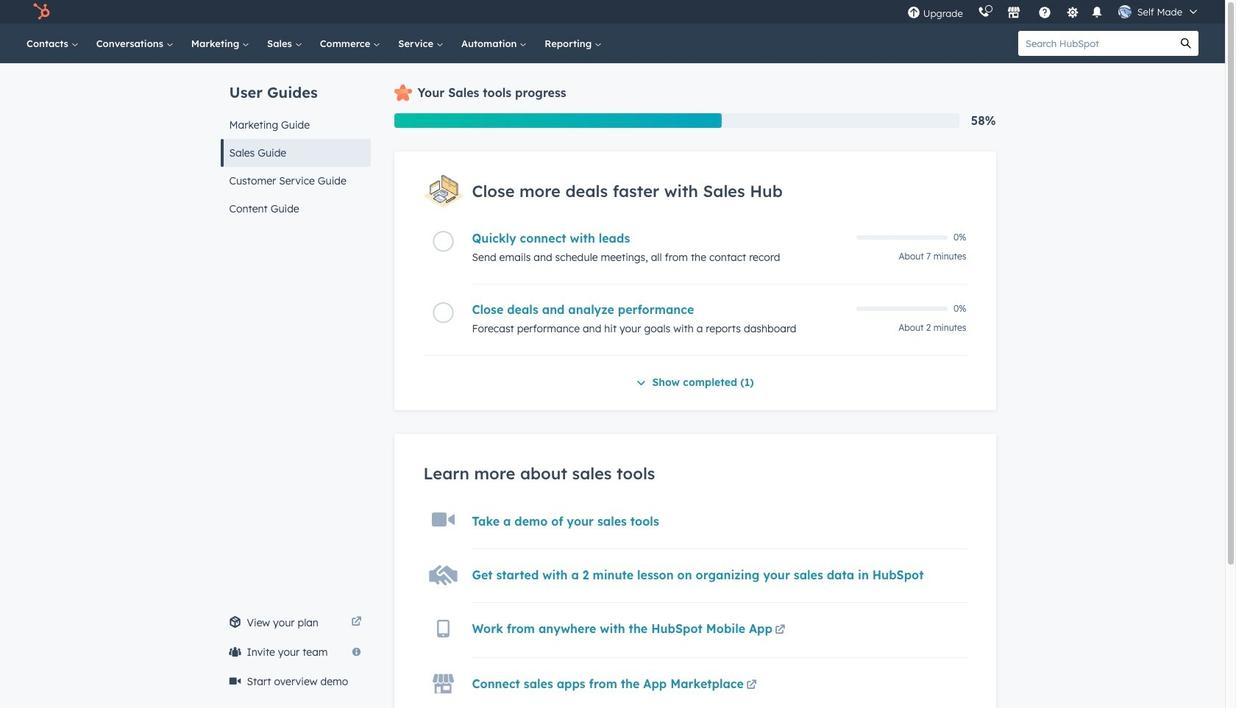Task type: describe. For each thing, give the bounding box(es) containing it.
marketplaces image
[[1008, 7, 1021, 20]]



Task type: vqa. For each thing, say whether or not it's contained in the screenshot.
navigation
no



Task type: locate. For each thing, give the bounding box(es) containing it.
progress bar
[[394, 113, 722, 128]]

Search HubSpot search field
[[1019, 31, 1174, 56]]

menu
[[900, 0, 1208, 24]]

link opens in a new window image
[[351, 615, 362, 632], [351, 618, 362, 629], [747, 681, 757, 692]]

user guides element
[[220, 63, 371, 223]]

link opens in a new window image
[[775, 623, 786, 640], [775, 626, 786, 637], [747, 678, 757, 696]]

ruby anderson image
[[1119, 5, 1132, 18]]



